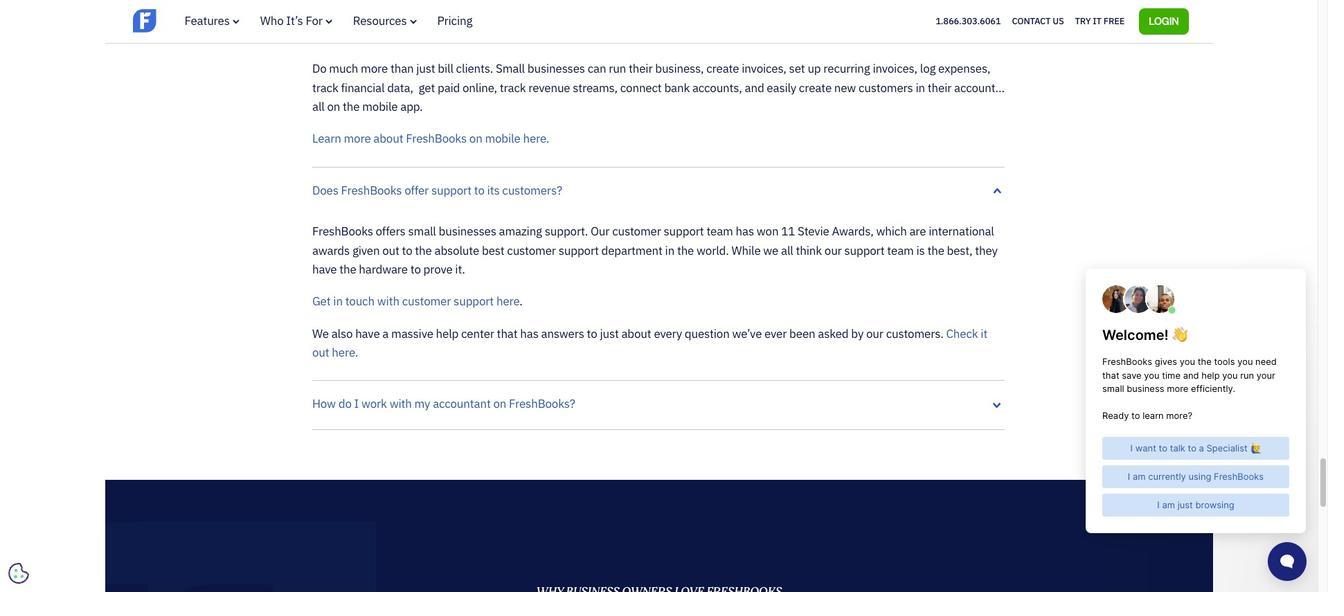 Task type: locate. For each thing, give the bounding box(es) containing it.
invoices, up the 'customers'
[[873, 61, 918, 76]]

0 vertical spatial and
[[454, 29, 474, 44]]

much
[[329, 61, 358, 76]]

2 vertical spatial customer
[[402, 294, 451, 309]]

(desktop
[[610, 10, 655, 25]]

and
[[454, 29, 474, 44], [745, 80, 765, 95]]

1 horizontal spatial all
[[528, 10, 540, 25]]

on up the 'android,'
[[512, 10, 525, 25]]

1 horizontal spatial has
[[736, 224, 755, 239]]

customers
[[859, 80, 914, 95]]

how do i work with my accountant on freshbooks?
[[313, 397, 576, 412]]

1 horizontal spatial also
[[883, 10, 904, 25]]

freshbooks
[[313, 10, 373, 25], [915, 10, 976, 25], [406, 131, 467, 147], [341, 183, 402, 198], [313, 224, 373, 239]]

more right learn in the top left of the page
[[344, 131, 371, 147]]

0 vertical spatial about
[[374, 131, 404, 147]]

here. inside check it out here.
[[332, 345, 358, 360]]

which inside freshbooks works in any web browser on all your devices (desktop computer, laptop, tablet, or phone). there's also a freshbooks mobile app for both iphone and android, which includes mileage tracking.
[[523, 29, 554, 44]]

which left the are
[[877, 224, 907, 239]]

1 vertical spatial businesses
[[439, 224, 497, 239]]

in
[[410, 10, 419, 25], [916, 80, 926, 95], [666, 243, 675, 258], [334, 294, 343, 309]]

1 horizontal spatial which
[[877, 224, 907, 239]]

0 vertical spatial all
[[528, 10, 540, 25]]

1 vertical spatial has
[[521, 326, 539, 341]]

1 vertical spatial here.
[[332, 345, 358, 360]]

also right there's
[[883, 10, 904, 25]]

2 vertical spatial mobile
[[485, 131, 521, 147]]

0 horizontal spatial about
[[374, 131, 404, 147]]

android,
[[476, 29, 520, 44]]

mobile up its
[[485, 131, 521, 147]]

1 horizontal spatial businesses
[[528, 61, 585, 76]]

more
[[361, 61, 388, 76], [344, 131, 371, 147]]

a right there's
[[907, 10, 913, 25]]

learn more about freshbooks on mobile here.
[[313, 131, 550, 147]]

business,
[[656, 61, 704, 76]]

has
[[736, 224, 755, 239], [521, 326, 539, 341]]

1 horizontal spatial here.
[[523, 131, 550, 147]]

0 vertical spatial which
[[523, 29, 554, 44]]

here. up customers?
[[523, 131, 550, 147]]

free
[[1104, 15, 1125, 27]]

.
[[520, 294, 523, 309]]

who it's for link
[[260, 13, 332, 28]]

tracking.
[[646, 29, 690, 44]]

do
[[339, 397, 352, 412]]

1 horizontal spatial it
[[1094, 15, 1102, 27]]

0 vertical spatial it
[[1094, 15, 1102, 27]]

in right department
[[666, 243, 675, 258]]

and inside freshbooks works in any web browser on all your devices (desktop computer, laptop, tablet, or phone). there's also a freshbooks mobile app for both iphone and android, which includes mileage tracking.
[[454, 29, 474, 44]]

1 vertical spatial mobile
[[363, 99, 398, 114]]

also right we
[[332, 326, 353, 341]]

2 invoices, from the left
[[873, 61, 918, 76]]

support right offer
[[432, 183, 472, 198]]

track down "do"
[[313, 80, 339, 95]]

1 vertical spatial just
[[600, 326, 619, 341]]

it right 'try' at the top
[[1094, 15, 1102, 27]]

0 vertical spatial businesses
[[528, 61, 585, 76]]

0 horizontal spatial track
[[313, 80, 339, 95]]

0 horizontal spatial it
[[981, 326, 988, 341]]

cookie preferences image
[[8, 563, 29, 584]]

0 horizontal spatial our
[[825, 243, 842, 258]]

have inside 'freshbooks offers small businesses amazing support. our customer support team has won 11 stevie awards, which are international awards given out to the absolute best customer support department in the world. while we all think our support team is the best, they have the hardware to prove it.'
[[313, 262, 337, 277]]

create down "up"
[[800, 80, 832, 95]]

1 horizontal spatial team
[[888, 243, 914, 258]]

1 vertical spatial out
[[313, 345, 330, 360]]

0 horizontal spatial invoices,
[[742, 61, 787, 76]]

just inside the do much more than just bill clients. small businesses can run their business, create invoices, set up recurring invoices, log expenses, track financial data,  get paid online, track revenue streams, connect bank accounts, and easily create new customers in their account… all on the mobile app.
[[417, 61, 436, 76]]

0 horizontal spatial and
[[454, 29, 474, 44]]

2 vertical spatial all
[[782, 243, 794, 258]]

to
[[474, 183, 485, 198], [402, 243, 413, 258], [411, 262, 421, 277], [587, 326, 598, 341]]

1 horizontal spatial invoices,
[[873, 61, 918, 76]]

0 horizontal spatial just
[[417, 61, 436, 76]]

invoices, up easily
[[742, 61, 787, 76]]

1 horizontal spatial a
[[907, 10, 913, 25]]

mobile inside the do much more than just bill clients. small businesses can run their business, create invoices, set up recurring invoices, log expenses, track financial data,  get paid online, track revenue streams, connect bank accounts, and easily create new customers in their account… all on the mobile app.
[[363, 99, 398, 114]]

has right that
[[521, 326, 539, 341]]

mobile down "for"
[[313, 29, 348, 44]]

1 vertical spatial customer
[[507, 243, 556, 258]]

customers.
[[887, 326, 944, 341]]

0 vertical spatial with
[[377, 294, 400, 309]]

it
[[1094, 15, 1102, 27], [981, 326, 988, 341]]

we've
[[733, 326, 762, 341]]

0 vertical spatial have
[[313, 262, 337, 277]]

out inside 'freshbooks offers small businesses amazing support. our customer support team has won 11 stevie awards, which are international awards given out to the absolute best customer support department in the world. while we all think our support team is the best, they have the hardware to prove it.'
[[383, 243, 400, 258]]

with right touch
[[377, 294, 400, 309]]

1 horizontal spatial out
[[383, 243, 400, 258]]

app.
[[401, 99, 423, 114]]

1 horizontal spatial track
[[500, 80, 526, 95]]

support down "support." at left top
[[559, 243, 599, 258]]

given
[[353, 243, 380, 258]]

bill
[[438, 61, 454, 76]]

a
[[907, 10, 913, 25], [383, 326, 389, 341]]

in down log
[[916, 80, 926, 95]]

and down pricing link
[[454, 29, 474, 44]]

about down the app.
[[374, 131, 404, 147]]

team left is
[[888, 243, 914, 258]]

1 horizontal spatial and
[[745, 80, 765, 95]]

1 vertical spatial their
[[928, 80, 952, 95]]

in inside the do much more than just bill clients. small businesses can run their business, create invoices, set up recurring invoices, log expenses, track financial data,  get paid online, track revenue streams, connect bank accounts, and easily create new customers in their account… all on the mobile app.
[[916, 80, 926, 95]]

0 vertical spatial team
[[707, 224, 734, 239]]

get
[[313, 294, 331, 309]]

all inside the do much more than just bill clients. small businesses can run their business, create invoices, set up recurring invoices, log expenses, track financial data,  get paid online, track revenue streams, connect bank accounts, and easily create new customers in their account… all on the mobile app.
[[313, 99, 325, 114]]

1.866.303.6061
[[936, 15, 1002, 27]]

world.
[[697, 243, 729, 258]]

it for try
[[1094, 15, 1102, 27]]

2 horizontal spatial mobile
[[485, 131, 521, 147]]

1 vertical spatial it
[[981, 326, 988, 341]]

on up learn in the top left of the page
[[327, 99, 340, 114]]

0 horizontal spatial businesses
[[439, 224, 497, 239]]

more up 'financial'
[[361, 61, 388, 76]]

just up get
[[417, 61, 436, 76]]

on inside the do much more than just bill clients. small businesses can run their business, create invoices, set up recurring invoices, log expenses, track financial data,  get paid online, track revenue streams, connect bank accounts, and easily create new customers in their account… all on the mobile app.
[[327, 99, 340, 114]]

0 horizontal spatial team
[[707, 224, 734, 239]]

0 vertical spatial out
[[383, 243, 400, 258]]

try
[[1076, 15, 1092, 27]]

our right by
[[867, 326, 884, 341]]

our
[[825, 243, 842, 258], [867, 326, 884, 341]]

on down online,
[[470, 131, 483, 147]]

do
[[313, 61, 327, 76]]

0 vertical spatial create
[[707, 61, 740, 76]]

0 horizontal spatial all
[[313, 99, 325, 114]]

0 vertical spatial just
[[417, 61, 436, 76]]

ever
[[765, 326, 787, 341]]

0 vertical spatial customer
[[613, 224, 662, 239]]

just right answers on the left of page
[[600, 326, 619, 341]]

have down touch
[[356, 326, 380, 341]]

1 vertical spatial a
[[383, 326, 389, 341]]

just
[[417, 61, 436, 76], [600, 326, 619, 341]]

create up accounts,
[[707, 61, 740, 76]]

customer
[[613, 224, 662, 239], [507, 243, 556, 258], [402, 294, 451, 309]]

1 vertical spatial have
[[356, 326, 380, 341]]

2 horizontal spatial all
[[782, 243, 794, 258]]

stevie
[[798, 224, 830, 239]]

1 vertical spatial our
[[867, 326, 884, 341]]

features link
[[185, 13, 240, 28]]

customer up department
[[613, 224, 662, 239]]

your
[[543, 10, 565, 25]]

prove
[[424, 262, 453, 277]]

0 vertical spatial mobile
[[313, 29, 348, 44]]

1 horizontal spatial our
[[867, 326, 884, 341]]

support up the center
[[454, 294, 494, 309]]

team
[[707, 224, 734, 239], [888, 243, 914, 258]]

all left the your
[[528, 10, 540, 25]]

1 vertical spatial all
[[313, 99, 325, 114]]

a inside freshbooks works in any web browser on all your devices (desktop computer, laptop, tablet, or phone). there's also a freshbooks mobile app for both iphone and android, which includes mileage tracking.
[[907, 10, 913, 25]]

mobile down 'financial'
[[363, 99, 398, 114]]

in left any
[[410, 10, 419, 25]]

about left every
[[622, 326, 652, 341]]

get in touch with customer support here link
[[313, 294, 520, 309]]

on
[[512, 10, 525, 25], [327, 99, 340, 114], [470, 131, 483, 147], [494, 397, 507, 412]]

and inside the do much more than just bill clients. small businesses can run their business, create invoices, set up recurring invoices, log expenses, track financial data,  get paid online, track revenue streams, connect bank accounts, and easily create new customers in their account… all on the mobile app.
[[745, 80, 765, 95]]

our inside 'freshbooks offers small businesses amazing support. our customer support team has won 11 stevie awards, which are international awards given out to the absolute best customer support department in the world. while we all think our support team is the best, they have the hardware to prove it.'
[[825, 243, 842, 258]]

0 horizontal spatial create
[[707, 61, 740, 76]]

0 vertical spatial more
[[361, 61, 388, 76]]

the down 'financial'
[[343, 99, 360, 114]]

on right accountant
[[494, 397, 507, 412]]

all up learn in the top left of the page
[[313, 99, 325, 114]]

hardware
[[359, 262, 408, 277]]

it for check
[[981, 326, 988, 341]]

touch
[[346, 294, 375, 309]]

0 horizontal spatial their
[[629, 61, 653, 76]]

also inside freshbooks works in any web browser on all your devices (desktop computer, laptop, tablet, or phone). there's also a freshbooks mobile app for both iphone and android, which includes mileage tracking.
[[883, 10, 904, 25]]

0 horizontal spatial mobile
[[313, 29, 348, 44]]

1 horizontal spatial about
[[622, 326, 652, 341]]

than
[[391, 61, 414, 76]]

new
[[835, 80, 857, 95]]

1 vertical spatial also
[[332, 326, 353, 341]]

does
[[313, 183, 339, 198]]

we
[[764, 243, 779, 258]]

businesses up revenue
[[528, 61, 585, 76]]

has inside 'freshbooks offers small businesses amazing support. our customer support team has won 11 stevie awards, which are international awards given out to the absolute best customer support department in the world. while we all think our support team is the best, they have the hardware to prove it.'
[[736, 224, 755, 239]]

login link
[[1140, 8, 1189, 34]]

have
[[313, 262, 337, 277], [356, 326, 380, 341]]

1 horizontal spatial just
[[600, 326, 619, 341]]

customer down prove
[[402, 294, 451, 309]]

a left massive
[[383, 326, 389, 341]]

also
[[883, 10, 904, 25], [332, 326, 353, 341]]

every
[[654, 326, 683, 341]]

0 horizontal spatial which
[[523, 29, 554, 44]]

with left 'my'
[[390, 397, 412, 412]]

freshbooks up 'awards'
[[313, 224, 373, 239]]

out down offers
[[383, 243, 400, 258]]

our right 'think'
[[825, 243, 842, 258]]

absolute
[[435, 243, 480, 258]]

0 vertical spatial also
[[883, 10, 904, 25]]

businesses up absolute
[[439, 224, 497, 239]]

0 horizontal spatial here.
[[332, 345, 358, 360]]

0 vertical spatial a
[[907, 10, 913, 25]]

and left easily
[[745, 80, 765, 95]]

our
[[591, 224, 610, 239]]

invoices,
[[742, 61, 787, 76], [873, 61, 918, 76]]

browser
[[467, 10, 509, 25]]

recurring
[[824, 61, 871, 76]]

all right we
[[782, 243, 794, 258]]

1 track from the left
[[313, 80, 339, 95]]

to left its
[[474, 183, 485, 198]]

track down small
[[500, 80, 526, 95]]

revenue
[[529, 80, 571, 95]]

try it free link
[[1076, 12, 1125, 30]]

create
[[707, 61, 740, 76], [800, 80, 832, 95]]

best,
[[948, 243, 973, 258]]

small
[[496, 61, 525, 76]]

0 vertical spatial here.
[[523, 131, 550, 147]]

1 horizontal spatial mobile
[[363, 99, 398, 114]]

2 track from the left
[[500, 80, 526, 95]]

cookie consent banner dialog
[[10, 422, 218, 582]]

in inside 'freshbooks offers small businesses amazing support. our customer support team has won 11 stevie awards, which are international awards given out to the absolute best customer support department in the world. while we all think our support team is the best, they have the hardware to prove it.'
[[666, 243, 675, 258]]

offer
[[405, 183, 429, 198]]

out down we
[[313, 345, 330, 360]]

is
[[917, 243, 925, 258]]

customer down amazing
[[507, 243, 556, 258]]

mobile
[[313, 29, 348, 44], [363, 99, 398, 114], [485, 131, 521, 147]]

their down log
[[928, 80, 952, 95]]

0 horizontal spatial has
[[521, 326, 539, 341]]

freshbooks up log
[[915, 10, 976, 25]]

computer,
[[658, 10, 710, 25]]

us
[[1053, 15, 1065, 27]]

1 vertical spatial about
[[622, 326, 652, 341]]

paid
[[438, 80, 460, 95]]

0 vertical spatial our
[[825, 243, 842, 258]]

0 horizontal spatial have
[[313, 262, 337, 277]]

their up connect
[[629, 61, 653, 76]]

has up while
[[736, 224, 755, 239]]

support
[[432, 183, 472, 198], [664, 224, 704, 239], [559, 243, 599, 258], [845, 243, 885, 258], [454, 294, 494, 309]]

have down 'awards'
[[313, 262, 337, 277]]

all
[[528, 10, 540, 25], [313, 99, 325, 114], [782, 243, 794, 258]]

1 vertical spatial create
[[800, 80, 832, 95]]

all inside 'freshbooks offers small businesses amazing support. our customer support team has won 11 stevie awards, which are international awards given out to the absolute best customer support department in the world. while we all think our support team is the best, they have the hardware to prove it.'
[[782, 243, 794, 258]]

resources
[[353, 13, 407, 28]]

1 horizontal spatial their
[[928, 80, 952, 95]]

small
[[408, 224, 436, 239]]

1 vertical spatial and
[[745, 80, 765, 95]]

0 vertical spatial has
[[736, 224, 755, 239]]

by
[[852, 326, 864, 341]]

here. up do
[[332, 345, 358, 360]]

it inside check it out here.
[[981, 326, 988, 341]]

it right check
[[981, 326, 988, 341]]

0 horizontal spatial out
[[313, 345, 330, 360]]

1 vertical spatial which
[[877, 224, 907, 239]]

team up world.
[[707, 224, 734, 239]]

which down the your
[[523, 29, 554, 44]]



Task type: vqa. For each thing, say whether or not it's contained in the screenshot.
"Us" to the right
no



Task type: describe. For each thing, give the bounding box(es) containing it.
or
[[787, 10, 798, 25]]

how
[[313, 397, 336, 412]]

to right answers on the left of page
[[587, 326, 598, 341]]

online,
[[463, 80, 497, 95]]

check
[[947, 326, 979, 341]]

both
[[390, 29, 413, 44]]

contact us
[[1013, 15, 1065, 27]]

on inside freshbooks works in any web browser on all your devices (desktop computer, laptop, tablet, or phone). there's also a freshbooks mobile app for both iphone and android, which includes mileage tracking.
[[512, 10, 525, 25]]

out inside check it out here.
[[313, 345, 330, 360]]

login
[[1150, 14, 1180, 27]]

11
[[782, 224, 796, 239]]

2 horizontal spatial customer
[[613, 224, 662, 239]]

support.
[[545, 224, 588, 239]]

customers?
[[503, 183, 563, 198]]

for
[[373, 29, 387, 44]]

best
[[482, 243, 505, 258]]

account…
[[955, 80, 1005, 95]]

clients.
[[456, 61, 494, 76]]

0 horizontal spatial a
[[383, 326, 389, 341]]

support up world.
[[664, 224, 704, 239]]

awards,
[[833, 224, 874, 239]]

offers
[[376, 224, 406, 239]]

can
[[588, 61, 607, 76]]

get
[[419, 80, 435, 95]]

contact us link
[[1013, 12, 1065, 30]]

learn more about freshbooks on mobile here. link
[[313, 131, 550, 147]]

to down small
[[402, 243, 413, 258]]

freshbooks left offer
[[341, 183, 402, 198]]

the inside the do much more than just bill clients. small businesses can run their business, create invoices, set up recurring invoices, log expenses, track financial data,  get paid online, track revenue streams, connect bank accounts, and easily create new customers in their account… all on the mobile app.
[[343, 99, 360, 114]]

1 horizontal spatial customer
[[507, 243, 556, 258]]

to left prove
[[411, 262, 421, 277]]

all inside freshbooks works in any web browser on all your devices (desktop computer, laptop, tablet, or phone). there's also a freshbooks mobile app for both iphone and android, which includes mileage tracking.
[[528, 10, 540, 25]]

the right is
[[928, 243, 945, 258]]

won
[[757, 224, 779, 239]]

log
[[921, 61, 936, 76]]

here
[[497, 294, 520, 309]]

0 horizontal spatial also
[[332, 326, 353, 341]]

freshbooks logo image
[[133, 7, 240, 34]]

resources link
[[353, 13, 417, 28]]

pricing link
[[438, 13, 473, 28]]

freshbooks down the app.
[[406, 131, 467, 147]]

more inside the do much more than just bill clients. small businesses can run their business, create invoices, set up recurring invoices, log expenses, track financial data,  get paid online, track revenue streams, connect bank accounts, and easily create new customers in their account… all on the mobile app.
[[361, 61, 388, 76]]

do much more than just bill clients. small businesses can run their business, create invoices, set up recurring invoices, log expenses, track financial data,  get paid online, track revenue streams, connect bank accounts, and easily create new customers in their account… all on the mobile app.
[[313, 61, 1005, 114]]

answers
[[542, 326, 585, 341]]

it's
[[286, 13, 303, 28]]

streams,
[[573, 80, 618, 95]]

contact
[[1013, 15, 1051, 27]]

in inside freshbooks works in any web browser on all your devices (desktop computer, laptop, tablet, or phone). there's also a freshbooks mobile app for both iphone and android, which includes mileage tracking.
[[410, 10, 419, 25]]

mileage
[[602, 29, 643, 44]]

1 horizontal spatial create
[[800, 80, 832, 95]]

work
[[362, 397, 387, 412]]

set
[[790, 61, 806, 76]]

1 invoices, from the left
[[742, 61, 787, 76]]

help
[[436, 326, 459, 341]]

1 horizontal spatial have
[[356, 326, 380, 341]]

learn
[[313, 131, 341, 147]]

1 vertical spatial team
[[888, 243, 914, 258]]

expenses,
[[939, 61, 991, 76]]

freshbooks offers small businesses amazing support. our customer support team has won 11 stevie awards, which are international awards given out to the absolute best customer support department in the world. while we all think our support team is the best, they have the hardware to prove it.
[[313, 224, 998, 277]]

check it out here. link
[[313, 326, 988, 360]]

1 vertical spatial more
[[344, 131, 371, 147]]

tablet,
[[751, 10, 784, 25]]

does freshbooks offer support to its customers?
[[313, 183, 563, 198]]

massive
[[391, 326, 434, 341]]

the down small
[[415, 243, 432, 258]]

who
[[260, 13, 284, 28]]

try it free
[[1076, 15, 1125, 27]]

freshbooks works in any web browser on all your devices (desktop computer, laptop, tablet, or phone). there's also a freshbooks mobile app for both iphone and android, which includes mileage tracking.
[[313, 10, 976, 44]]

we also have a massive help center that has answers to just about every question we've ever been asked by our customers.
[[313, 326, 944, 341]]

mobile inside freshbooks works in any web browser on all your devices (desktop computer, laptop, tablet, or phone). there's also a freshbooks mobile app for both iphone and android, which includes mileage tracking.
[[313, 29, 348, 44]]

works
[[376, 10, 407, 25]]

are
[[910, 224, 927, 239]]

international
[[929, 224, 995, 239]]

phone).
[[800, 10, 840, 25]]

who it's for
[[260, 13, 323, 28]]

in right get
[[334, 294, 343, 309]]

amazing
[[499, 224, 542, 239]]

awards
[[313, 243, 350, 258]]

1.866.303.6061 link
[[936, 15, 1002, 27]]

app
[[351, 29, 370, 44]]

1 vertical spatial with
[[390, 397, 412, 412]]

iphone
[[416, 29, 452, 44]]

the left world.
[[678, 243, 694, 258]]

the down 'awards'
[[340, 262, 357, 277]]

think
[[796, 243, 822, 258]]

been
[[790, 326, 816, 341]]

any
[[422, 10, 440, 25]]

we
[[313, 326, 329, 341]]

get in touch with customer support here .
[[313, 294, 523, 309]]

financial
[[341, 80, 385, 95]]

question
[[685, 326, 730, 341]]

while
[[732, 243, 761, 258]]

easily
[[767, 80, 797, 95]]

its
[[488, 183, 500, 198]]

businesses inside 'freshbooks offers small businesses amazing support. our customer support team has won 11 stevie awards, which are international awards given out to the absolute best customer support department in the world. while we all think our support team is the best, they have the hardware to prove it.'
[[439, 224, 497, 239]]

devices
[[568, 10, 607, 25]]

they
[[976, 243, 998, 258]]

freshbooks inside 'freshbooks offers small businesses amazing support. our customer support team has won 11 stevie awards, which are international awards given out to the absolute best customer support department in the world. while we all think our support team is the best, they have the hardware to prove it.'
[[313, 224, 373, 239]]

0 horizontal spatial customer
[[402, 294, 451, 309]]

i
[[354, 397, 359, 412]]

freshbooks up app
[[313, 10, 373, 25]]

0 vertical spatial their
[[629, 61, 653, 76]]

which inside 'freshbooks offers small businesses amazing support. our customer support team has won 11 stevie awards, which are international awards given out to the absolute best customer support department in the world. while we all think our support team is the best, they have the hardware to prove it.'
[[877, 224, 907, 239]]

bank
[[665, 80, 690, 95]]

businesses inside the do much more than just bill clients. small businesses can run their business, create invoices, set up recurring invoices, log expenses, track financial data,  get paid online, track revenue streams, connect bank accounts, and easily create new customers in their account… all on the mobile app.
[[528, 61, 585, 76]]

up
[[808, 61, 821, 76]]

support down awards,
[[845, 243, 885, 258]]



